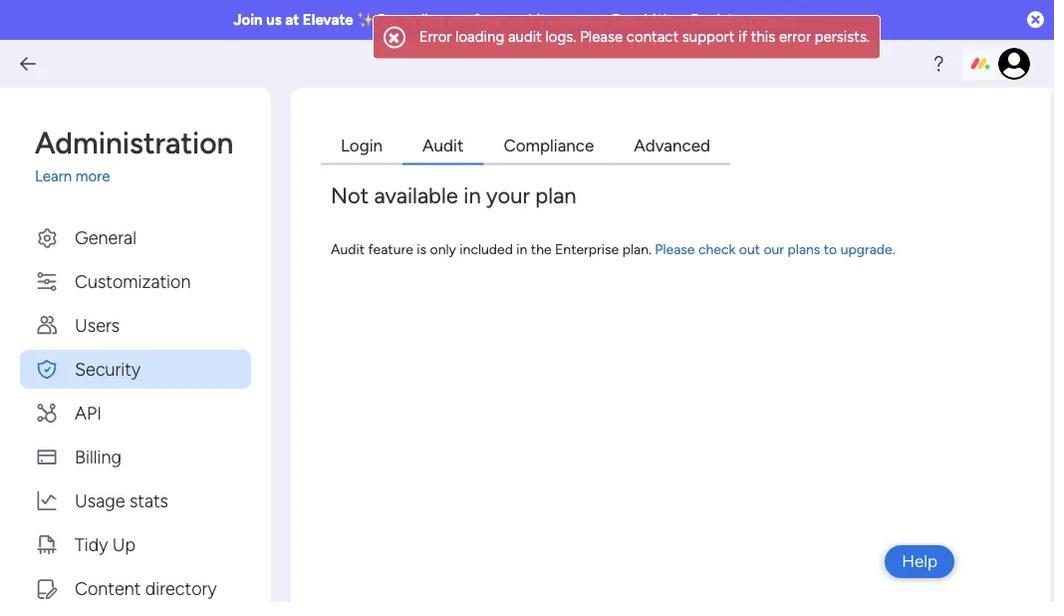 Task type: vqa. For each thing, say whether or not it's contained in the screenshot.
Authentication inside button
no



Task type: describe. For each thing, give the bounding box(es) containing it.
not
[[331, 182, 369, 209]]

general button
[[20, 218, 251, 257]]

1 vertical spatial in
[[517, 241, 528, 258]]

available
[[374, 182, 458, 209]]

content directory button
[[20, 569, 251, 602]]

administration learn more
[[35, 125, 234, 185]]

screens
[[557, 11, 609, 29]]

check
[[699, 241, 736, 258]]

billing button
[[20, 437, 251, 476]]

directory
[[145, 577, 217, 599]]

out
[[739, 241, 761, 258]]

compliance
[[504, 135, 594, 156]]

back to workspace image
[[18, 54, 38, 74]]

14th
[[643, 11, 672, 29]]

→
[[782, 11, 797, 29]]

enterprise
[[555, 241, 619, 258]]

only
[[430, 241, 456, 258]]

elevate
[[303, 11, 354, 29]]

audit feature is only included in the enterprise plan. please check out our plans to upgrade.
[[331, 241, 896, 258]]

error loading audit logs. please contact support if this error persists.
[[419, 28, 870, 46]]

usage stats
[[75, 489, 168, 511]]

help button
[[885, 545, 955, 578]]

contact
[[627, 28, 679, 46]]

please check out our plans to upgrade. link
[[655, 241, 896, 258]]

audit link
[[403, 128, 484, 165]]

customization button
[[20, 262, 251, 301]]

security
[[75, 358, 141, 379]]

content directory
[[75, 577, 217, 599]]

error
[[779, 28, 811, 46]]

0 horizontal spatial please
[[580, 28, 623, 46]]

plans
[[788, 241, 821, 258]]

online
[[405, 11, 445, 29]]

customization
[[75, 270, 191, 292]]

us
[[266, 11, 282, 29]]

usage stats button
[[20, 481, 251, 520]]

plan
[[536, 182, 577, 209]]

at
[[285, 11, 299, 29]]

times image
[[384, 26, 406, 48]]

0 vertical spatial in
[[464, 182, 481, 209]]

tidy up button
[[20, 525, 251, 564]]

login
[[341, 135, 383, 156]]

tidy
[[75, 533, 108, 555]]

users button
[[20, 306, 251, 344]]

learn more link
[[35, 165, 251, 188]]

our
[[764, 241, 785, 258]]

join us at elevate ✨ our online conference hits screens dec 14th
[[233, 11, 672, 29]]

bob builder image
[[999, 48, 1031, 80]]

logs.
[[546, 28, 577, 46]]

plan.
[[623, 241, 652, 258]]

security button
[[20, 349, 251, 388]]



Task type: locate. For each thing, give the bounding box(es) containing it.
register now → link
[[691, 11, 797, 29]]

audit
[[423, 135, 464, 156], [331, 241, 365, 258]]

loading
[[456, 28, 505, 46]]

compliance link
[[484, 128, 614, 165]]

this
[[751, 28, 776, 46]]

our
[[376, 11, 401, 29]]

audit
[[508, 28, 542, 46]]

join
[[233, 11, 263, 29]]

tidy up
[[75, 533, 136, 555]]

1 vertical spatial please
[[655, 241, 695, 258]]

upgrade.
[[841, 241, 896, 258]]

support
[[683, 28, 735, 46]]

in left your
[[464, 182, 481, 209]]

usage
[[75, 489, 125, 511]]

now
[[750, 11, 779, 29]]

learn
[[35, 167, 72, 185]]

the
[[531, 241, 552, 258]]

billing
[[75, 446, 122, 467]]

content
[[75, 577, 141, 599]]

help image
[[929, 54, 949, 74]]

audit for audit feature is only included in the enterprise plan. please check out our plans to upgrade.
[[331, 241, 365, 258]]

1 horizontal spatial please
[[655, 241, 695, 258]]

if
[[739, 28, 748, 46]]

0 vertical spatial please
[[580, 28, 623, 46]]

1 horizontal spatial in
[[517, 241, 528, 258]]

1 vertical spatial audit
[[331, 241, 365, 258]]

conference
[[449, 11, 525, 29]]

api button
[[20, 393, 251, 432]]

to
[[824, 241, 838, 258]]

help
[[902, 551, 938, 572]]

up
[[112, 533, 136, 555]]

please right the plan.
[[655, 241, 695, 258]]

users
[[75, 314, 120, 335]]

general
[[75, 226, 136, 248]]

feature
[[368, 241, 414, 258]]

in
[[464, 182, 481, 209], [517, 241, 528, 258]]

0 horizontal spatial audit
[[331, 241, 365, 258]]

api
[[75, 402, 102, 423]]

persists.
[[815, 28, 870, 46]]

0 vertical spatial audit
[[423, 135, 464, 156]]

advanced
[[634, 135, 711, 156]]

your
[[487, 182, 530, 209]]

register now →
[[691, 11, 797, 29]]

✨
[[357, 11, 372, 29]]

included
[[460, 241, 513, 258]]

not available in your plan
[[331, 182, 577, 209]]

register
[[691, 11, 747, 29]]

advanced link
[[614, 128, 731, 165]]

please
[[580, 28, 623, 46], [655, 241, 695, 258]]

hits
[[529, 11, 553, 29]]

audit for audit
[[423, 135, 464, 156]]

1 horizontal spatial audit
[[423, 135, 464, 156]]

is
[[417, 241, 427, 258]]

0 horizontal spatial in
[[464, 182, 481, 209]]

login link
[[321, 128, 403, 165]]

audit left the feature
[[331, 241, 365, 258]]

in left the
[[517, 241, 528, 258]]

dec
[[612, 11, 639, 29]]

stats
[[130, 489, 168, 511]]

administration
[[35, 125, 234, 160]]

audit up not available in your plan
[[423, 135, 464, 156]]

error
[[419, 28, 452, 46]]

please right logs.
[[580, 28, 623, 46]]

more
[[76, 167, 110, 185]]



